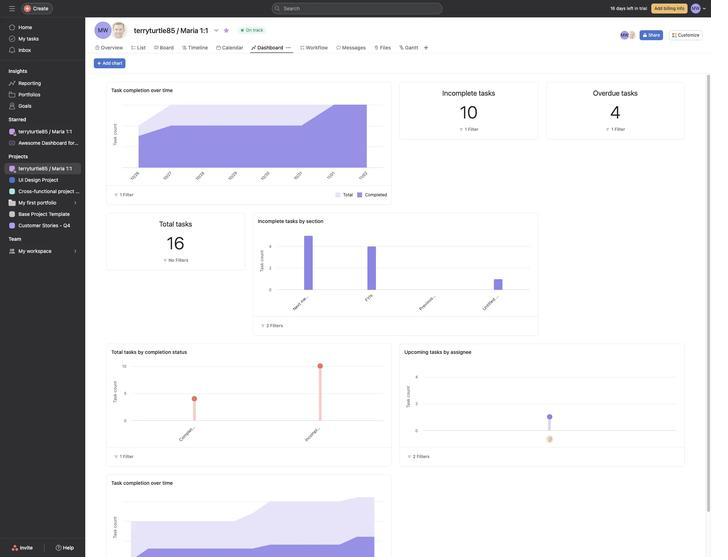 Task type: describe. For each thing, give the bounding box(es) containing it.
total for total tasks by completion status
[[111, 349, 123, 355]]

files link
[[375, 44, 391, 52]]

add billing info
[[655, 6, 685, 11]]

4 button
[[611, 102, 621, 122]]

starred element
[[0, 113, 104, 150]]

for
[[68, 140, 75, 146]]

1 horizontal spatial completed
[[365, 192, 387, 197]]

1 filter for incomplete tasks
[[465, 127, 479, 132]]

previous
[[419, 296, 435, 312]]

my tasks link
[[4, 33, 81, 44]]

0 vertical spatial dashboard
[[258, 44, 283, 51]]

left
[[628, 6, 634, 11]]

base
[[18, 211, 30, 217]]

chart
[[112, 60, 122, 66]]

16 days left in trial
[[611, 6, 648, 11]]

search button
[[272, 3, 443, 14]]

on
[[246, 27, 252, 33]]

next
[[292, 301, 302, 312]]

add chart button
[[94, 58, 126, 68]]

invite
[[20, 545, 33, 551]]

add chart
[[103, 60, 122, 66]]

next meeting
[[292, 289, 315, 312]]

by section
[[299, 218, 324, 224]]

teams element
[[0, 233, 85, 258]]

completion status
[[145, 349, 187, 355]]

incomplete for incomplete tasks by section
[[258, 218, 284, 224]]

0 horizontal spatial mw
[[98, 27, 108, 33]]

home
[[18, 24, 32, 30]]

1 task completion over time from the top
[[111, 87, 173, 93]]

filters for incomplete tasks by section
[[270, 323, 283, 328]]

insights element
[[0, 65, 85, 113]]

functional
[[34, 188, 57, 194]]

calendar
[[222, 44, 243, 51]]

/ for design
[[49, 165, 51, 171]]

starred
[[9, 116, 26, 122]]

portfolio
[[37, 200, 56, 206]]

total tasks by completion status
[[111, 349, 187, 355]]

customer
[[18, 222, 41, 228]]

home link
[[4, 22, 81, 33]]

timeline link
[[182, 44, 208, 52]]

search list box
[[272, 3, 443, 14]]

awesome dashboard for new project link
[[4, 137, 104, 149]]

billing
[[664, 6, 676, 11]]

1:1 for project
[[66, 165, 72, 171]]

project inside starred element
[[88, 140, 104, 146]]

overdue tasks
[[594, 89, 638, 97]]

insights
[[9, 68, 27, 74]]

help button
[[51, 541, 79, 554]]

help
[[63, 545, 74, 551]]

filters for total tasks
[[176, 258, 189, 263]]

list
[[137, 44, 146, 51]]

portfolios
[[18, 91, 40, 97]]

files
[[380, 44, 391, 51]]

see details, my workspace image
[[73, 249, 78, 253]]

no
[[169, 258, 175, 263]]

tasks for incomplete
[[286, 218, 298, 224]]

projects
[[9, 153, 28, 159]]

1 filter button for overdue tasks
[[605, 126, 628, 133]]

reporting link
[[4, 78, 81, 89]]

2 task from the top
[[111, 480, 122, 486]]

no filters button
[[161, 257, 190, 264]]

16 button
[[167, 233, 185, 253]]

plan
[[76, 188, 85, 194]]

design
[[25, 177, 41, 183]]

trial
[[640, 6, 648, 11]]

on track button
[[234, 25, 269, 35]]

my workspace
[[18, 248, 52, 254]]

base project template
[[18, 211, 70, 217]]

section
[[494, 285, 508, 299]]

1 over time from the top
[[151, 87, 173, 93]]

2 completion from the top
[[123, 480, 150, 486]]

overview
[[101, 44, 123, 51]]

messages link
[[337, 44, 366, 52]]

2 filters for incomplete
[[267, 323, 283, 328]]

base project template link
[[4, 208, 81, 220]]

incomplete for incomplete
[[304, 423, 323, 442]]

in
[[635, 6, 639, 11]]

reporting
[[18, 80, 41, 86]]

inbox
[[18, 47, 31, 53]]

gantt
[[405, 44, 419, 51]]

insights button
[[0, 68, 27, 75]]

2 horizontal spatial tt
[[630, 32, 635, 38]]

1 task from the top
[[111, 87, 122, 93]]

create
[[33, 5, 48, 11]]

goals link
[[4, 100, 81, 112]]

q4
[[63, 222, 70, 228]]

1 vertical spatial project
[[42, 177, 58, 183]]

projects button
[[0, 153, 28, 160]]

filter for total tasks by completion status
[[123, 454, 134, 459]]

16 for 16 days left in trial
[[611, 6, 616, 11]]

filters for upcoming tasks by assignee
[[417, 454, 430, 459]]

2 over time from the top
[[151, 480, 173, 486]]

previous topics
[[419, 286, 444, 312]]

2 vertical spatial project
[[31, 211, 47, 217]]

10 button
[[460, 102, 478, 122]]

invite button
[[7, 541, 37, 554]]

0 horizontal spatial tt
[[115, 27, 122, 33]]

1 for overdue tasks
[[612, 127, 614, 132]]

1 completion from the top
[[123, 87, 150, 93]]

team button
[[0, 235, 21, 243]]

1 for total tasks by completion status
[[120, 454, 122, 459]]

add for add billing info
[[655, 6, 663, 11]]

share
[[649, 32, 661, 38]]

awesome dashboard for new project
[[18, 140, 104, 146]]

goals
[[18, 103, 32, 109]]

show options image
[[214, 27, 220, 33]]

starred button
[[0, 116, 26, 123]]

search
[[284, 5, 300, 11]]

projects element
[[0, 150, 85, 233]]

4
[[611, 102, 621, 122]]

tab actions image
[[286, 46, 290, 50]]

new
[[76, 140, 86, 146]]

team
[[9, 236, 21, 242]]

portfolios link
[[4, 89, 81, 100]]

workspace
[[27, 248, 52, 254]]



Task type: locate. For each thing, give the bounding box(es) containing it.
customize button
[[670, 30, 703, 40]]

maria inside starred element
[[52, 128, 65, 134]]

2 vertical spatial my
[[18, 248, 25, 254]]

incomplete
[[258, 218, 284, 224], [304, 423, 323, 442]]

0 horizontal spatial add
[[103, 60, 111, 66]]

0 horizontal spatial 2 filters
[[267, 323, 283, 328]]

2 filters button for incomplete
[[258, 321, 286, 331]]

1 filter button for total tasks by completion status
[[111, 452, 137, 462]]

terryturtle85 / maria 1:1 link for design
[[4, 163, 81, 174]]

info
[[678, 6, 685, 11]]

1 filter for overdue tasks
[[612, 127, 626, 132]]

1 vertical spatial terryturtle85 / maria 1:1 link
[[4, 163, 81, 174]]

1:1 inside starred element
[[66, 128, 72, 134]]

3 my from the top
[[18, 248, 25, 254]]

terryturtle85 up design
[[18, 165, 48, 171]]

terryturtle85 / maria 1:1 up ui design project link
[[18, 165, 72, 171]]

2 maria from the top
[[52, 165, 65, 171]]

0 vertical spatial terryturtle85
[[18, 128, 48, 134]]

task completion over time
[[111, 87, 173, 93], [111, 480, 173, 486]]

dashboard left for
[[42, 140, 67, 146]]

10
[[460, 102, 478, 122]]

1 vertical spatial my
[[18, 200, 25, 206]]

my first portfolio
[[18, 200, 56, 206]]

1 vertical spatial task
[[111, 480, 122, 486]]

incomplete tasks
[[443, 89, 496, 97]]

terryturtle85 / maria 1:1 up the 'awesome dashboard for new project' link
[[18, 128, 72, 134]]

calendar link
[[217, 44, 243, 52]]

1 1:1 from the top
[[66, 128, 72, 134]]

1 filter button for incomplete tasks
[[458, 126, 481, 133]]

/ up ui design project link
[[49, 165, 51, 171]]

my for my first portfolio
[[18, 200, 25, 206]]

dashboard inside starred element
[[42, 140, 67, 146]]

terryturtle85 / maria 1:1 inside starred element
[[18, 128, 72, 134]]

untitled section
[[482, 285, 508, 312]]

1 vertical spatial terryturtle85 / maria 1:1
[[18, 165, 72, 171]]

0 vertical spatial completed
[[365, 192, 387, 197]]

upcoming
[[405, 349, 429, 355]]

timeline
[[188, 44, 208, 51]]

2 1:1 from the top
[[66, 165, 72, 171]]

my inside projects element
[[18, 200, 25, 206]]

1:1 inside projects element
[[66, 165, 72, 171]]

upcoming tasks by assignee
[[405, 349, 472, 355]]

1 horizontal spatial 2 filters button
[[404, 452, 433, 462]]

0 vertical spatial 1:1
[[66, 128, 72, 134]]

terryturtle85 up awesome on the top left
[[18, 128, 48, 134]]

1 vertical spatial 2 filters
[[413, 454, 430, 459]]

1 vertical spatial 1:1
[[66, 165, 72, 171]]

2 terryturtle85 / maria 1:1 link from the top
[[4, 163, 81, 174]]

1 horizontal spatial filters
[[270, 323, 283, 328]]

board link
[[154, 44, 174, 52]]

list link
[[132, 44, 146, 52]]

1 horizontal spatial incomplete
[[304, 423, 323, 442]]

add tab image
[[424, 45, 429, 51]]

tasks for upcoming
[[430, 349, 443, 355]]

mw left 'share' button
[[621, 32, 629, 38]]

ui
[[18, 177, 23, 183]]

add for add chart
[[103, 60, 111, 66]]

1 terryturtle85 / maria 1:1 from the top
[[18, 128, 72, 134]]

customize
[[679, 32, 700, 38]]

my up inbox
[[18, 36, 25, 42]]

terryturtle85 / maria 1:1 for dashboard
[[18, 128, 72, 134]]

0 vertical spatial over time
[[151, 87, 173, 93]]

tasks inside the global element
[[27, 36, 39, 42]]

1 vertical spatial /
[[49, 165, 51, 171]]

my inside teams element
[[18, 248, 25, 254]]

tasks down home
[[27, 36, 39, 42]]

total for total
[[343, 192, 353, 197]]

0 vertical spatial add
[[655, 6, 663, 11]]

customer stories - q4 link
[[4, 220, 81, 231]]

None text field
[[132, 24, 210, 37]]

/
[[49, 128, 51, 134], [49, 165, 51, 171]]

1:1 up for
[[66, 128, 72, 134]]

1 horizontal spatial tt
[[548, 436, 553, 442]]

0 vertical spatial 2 filters button
[[258, 321, 286, 331]]

0 horizontal spatial incomplete
[[258, 218, 284, 224]]

0 horizontal spatial 2 filters button
[[258, 321, 286, 331]]

my tasks
[[18, 36, 39, 42]]

completion
[[123, 87, 150, 93], [123, 480, 150, 486]]

tasks right upcoming
[[430, 349, 443, 355]]

2 terryturtle85 from the top
[[18, 165, 48, 171]]

1 my from the top
[[18, 36, 25, 42]]

maria up ui design project link
[[52, 165, 65, 171]]

1 vertical spatial dashboard
[[42, 140, 67, 146]]

1 vertical spatial completion
[[123, 480, 150, 486]]

2 for upcoming tasks by assignee
[[413, 454, 416, 459]]

terryturtle85 / maria 1:1
[[18, 128, 72, 134], [18, 165, 72, 171]]

remove from starred image
[[224, 27, 229, 33]]

cross-
[[18, 188, 34, 194]]

1 horizontal spatial add
[[655, 6, 663, 11]]

0 vertical spatial maria
[[52, 128, 65, 134]]

0 vertical spatial filters
[[176, 258, 189, 263]]

0 horizontal spatial 16
[[167, 233, 185, 253]]

total tasks
[[159, 220, 192, 228]]

0 vertical spatial 2
[[267, 323, 269, 328]]

1 for incomplete tasks
[[465, 127, 467, 132]]

by
[[138, 349, 144, 355]]

1 vertical spatial task completion over time
[[111, 480, 173, 486]]

/ up the 'awesome dashboard for new project' link
[[49, 128, 51, 134]]

/ inside starred element
[[49, 128, 51, 134]]

terryturtle85 inside projects element
[[18, 165, 48, 171]]

project right new
[[88, 140, 104, 146]]

inbox link
[[4, 44, 81, 56]]

1 horizontal spatial total
[[343, 192, 353, 197]]

0 vertical spatial terryturtle85 / maria 1:1 link
[[4, 126, 81, 137]]

terryturtle85 for design
[[18, 165, 48, 171]]

add left billing
[[655, 6, 663, 11]]

1
[[465, 127, 467, 132], [612, 127, 614, 132], [120, 192, 122, 197], [120, 454, 122, 459]]

maria up awesome dashboard for new project
[[52, 128, 65, 134]]

by assignee
[[444, 349, 472, 355]]

1 horizontal spatial mw
[[621, 32, 629, 38]]

project up cross-functional project plan on the top left of page
[[42, 177, 58, 183]]

workflow
[[306, 44, 328, 51]]

0 vertical spatial task
[[111, 87, 122, 93]]

2 filters button for upcoming
[[404, 452, 433, 462]]

maria inside projects element
[[52, 165, 65, 171]]

1 vertical spatial 2
[[413, 454, 416, 459]]

ui design project link
[[4, 174, 81, 186]]

terryturtle85 / maria 1:1 link for dashboard
[[4, 126, 81, 137]]

terryturtle85 for dashboard
[[18, 128, 48, 134]]

completed
[[365, 192, 387, 197], [178, 423, 197, 442]]

0 vertical spatial total
[[343, 192, 353, 197]]

2 / from the top
[[49, 165, 51, 171]]

add billing info button
[[652, 4, 688, 14]]

0 vertical spatial completion
[[123, 87, 150, 93]]

add left chart
[[103, 60, 111, 66]]

2 my from the top
[[18, 200, 25, 206]]

1 terryturtle85 / maria 1:1 link from the top
[[4, 126, 81, 137]]

dashboard
[[258, 44, 283, 51], [42, 140, 67, 146]]

16 up no filters button
[[167, 233, 185, 253]]

total
[[343, 192, 353, 197], [111, 349, 123, 355]]

filters inside button
[[176, 258, 189, 263]]

0 horizontal spatial 2
[[267, 323, 269, 328]]

project
[[58, 188, 74, 194]]

incomplete tasks by section
[[258, 218, 324, 224]]

maria for for
[[52, 128, 65, 134]]

my workspace link
[[4, 245, 81, 257]]

/ for dashboard
[[49, 128, 51, 134]]

16 left 'days'
[[611, 6, 616, 11]]

1 vertical spatial total
[[111, 349, 123, 355]]

no filters
[[169, 258, 189, 263]]

my for my workspace
[[18, 248, 25, 254]]

tasks left the by section
[[286, 218, 298, 224]]

0 vertical spatial my
[[18, 36, 25, 42]]

see details, my first portfolio image
[[73, 201, 78, 205]]

0 vertical spatial terryturtle85 / maria 1:1
[[18, 128, 72, 134]]

1 filter
[[465, 127, 479, 132], [612, 127, 626, 132], [120, 192, 134, 197], [120, 454, 134, 459]]

filter for overdue tasks
[[615, 127, 626, 132]]

1 vertical spatial completed
[[178, 423, 197, 442]]

create button
[[21, 3, 53, 14]]

terryturtle85 / maria 1:1 for design
[[18, 165, 72, 171]]

2 for incomplete tasks by section
[[267, 323, 269, 328]]

filters
[[176, 258, 189, 263], [270, 323, 283, 328], [417, 454, 430, 459]]

terryturtle85 inside starred element
[[18, 128, 48, 134]]

1 vertical spatial over time
[[151, 480, 173, 486]]

overview link
[[95, 44, 123, 52]]

on track
[[246, 27, 263, 33]]

0 horizontal spatial total
[[111, 349, 123, 355]]

/ inside projects element
[[49, 165, 51, 171]]

board
[[160, 44, 174, 51]]

16 for 16
[[167, 233, 185, 253]]

project
[[88, 140, 104, 146], [42, 177, 58, 183], [31, 211, 47, 217]]

0 vertical spatial 16
[[611, 6, 616, 11]]

filter for incomplete tasks
[[468, 127, 479, 132]]

mw
[[98, 27, 108, 33], [621, 32, 629, 38]]

over time
[[151, 87, 173, 93], [151, 480, 173, 486]]

0 vertical spatial incomplete
[[258, 218, 284, 224]]

project down my first portfolio
[[31, 211, 47, 217]]

1 horizontal spatial 16
[[611, 6, 616, 11]]

meeting
[[299, 289, 315, 304]]

terryturtle85 / maria 1:1 link up ui design project
[[4, 163, 81, 174]]

tasks for total
[[124, 349, 137, 355]]

maria for project
[[52, 165, 65, 171]]

1 vertical spatial maria
[[52, 165, 65, 171]]

terryturtle85 / maria 1:1 link up awesome on the top left
[[4, 126, 81, 137]]

days
[[617, 6, 626, 11]]

terryturtle85 / maria 1:1 inside projects element
[[18, 165, 72, 171]]

0 horizontal spatial dashboard
[[42, 140, 67, 146]]

tasks left by
[[124, 349, 137, 355]]

global element
[[0, 17, 85, 60]]

1 vertical spatial 16
[[167, 233, 185, 253]]

tasks for my
[[27, 36, 39, 42]]

mw up overview link at the top left
[[98, 27, 108, 33]]

1 filter for total tasks by completion status
[[120, 454, 134, 459]]

cross-functional project plan link
[[4, 186, 85, 197]]

0 vertical spatial /
[[49, 128, 51, 134]]

2 filters for upcoming
[[413, 454, 430, 459]]

untitled
[[482, 297, 497, 312]]

1 horizontal spatial 2 filters
[[413, 454, 430, 459]]

1 terryturtle85 from the top
[[18, 128, 48, 134]]

1 vertical spatial 2 filters button
[[404, 452, 433, 462]]

0 horizontal spatial filters
[[176, 258, 189, 263]]

dashboard link
[[252, 44, 283, 52]]

my for my tasks
[[18, 36, 25, 42]]

1 vertical spatial filters
[[270, 323, 283, 328]]

1 horizontal spatial dashboard
[[258, 44, 283, 51]]

2 task completion over time from the top
[[111, 480, 173, 486]]

1 / from the top
[[49, 128, 51, 134]]

topics
[[432, 286, 444, 299]]

2
[[267, 323, 269, 328], [413, 454, 416, 459]]

dashboard left tab actions image
[[258, 44, 283, 51]]

share button
[[640, 30, 664, 40]]

my
[[18, 36, 25, 42], [18, 200, 25, 206], [18, 248, 25, 254]]

1:1 up project
[[66, 165, 72, 171]]

my first portfolio link
[[4, 197, 81, 208]]

first
[[27, 200, 36, 206]]

1 vertical spatial incomplete
[[304, 423, 323, 442]]

2 terryturtle85 / maria 1:1 from the top
[[18, 165, 72, 171]]

0 vertical spatial 2 filters
[[267, 323, 283, 328]]

1 maria from the top
[[52, 128, 65, 134]]

0 vertical spatial task completion over time
[[111, 87, 173, 93]]

2 vertical spatial filters
[[417, 454, 430, 459]]

my inside the global element
[[18, 36, 25, 42]]

hide sidebar image
[[9, 6, 15, 11]]

1 vertical spatial add
[[103, 60, 111, 66]]

0 horizontal spatial completed
[[178, 423, 197, 442]]

1:1 for for
[[66, 128, 72, 134]]

1 vertical spatial terryturtle85
[[18, 165, 48, 171]]

0 vertical spatial project
[[88, 140, 104, 146]]

my left first
[[18, 200, 25, 206]]

my down "team"
[[18, 248, 25, 254]]

2 horizontal spatial filters
[[417, 454, 430, 459]]

1 horizontal spatial 2
[[413, 454, 416, 459]]



Task type: vqa. For each thing, say whether or not it's contained in the screenshot.
axis for X-
no



